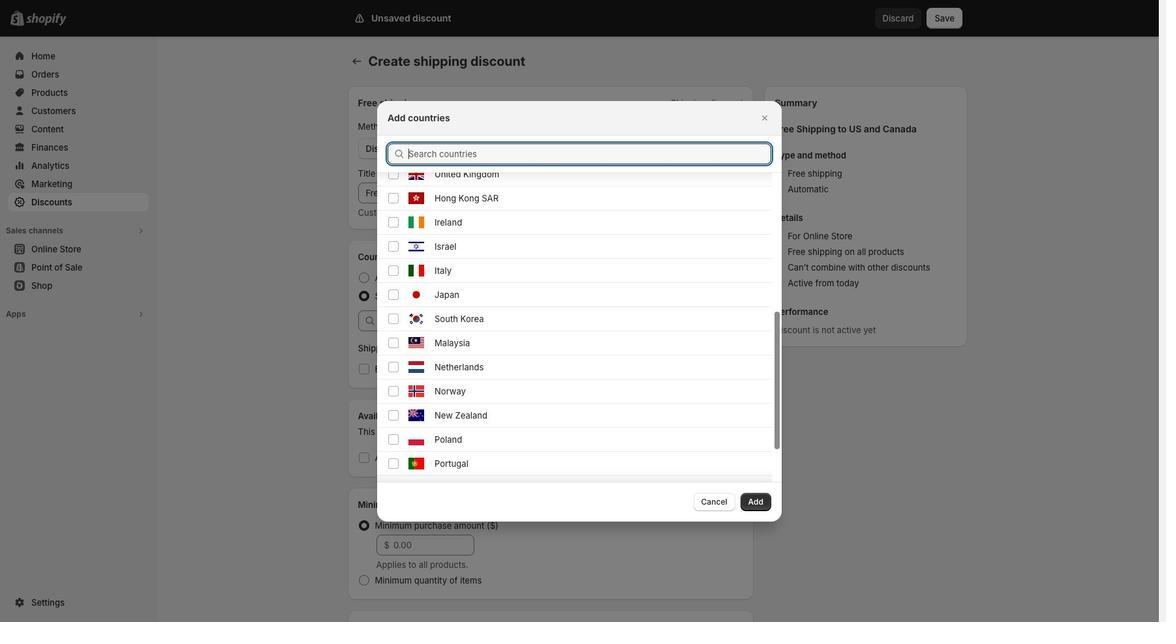 Task type: vqa. For each thing, say whether or not it's contained in the screenshot.
your
no



Task type: describe. For each thing, give the bounding box(es) containing it.
shopify image
[[26, 13, 67, 26]]

Search countries text field
[[409, 143, 771, 164]]



Task type: locate. For each thing, give the bounding box(es) containing it.
dialog
[[0, 0, 1159, 548]]



